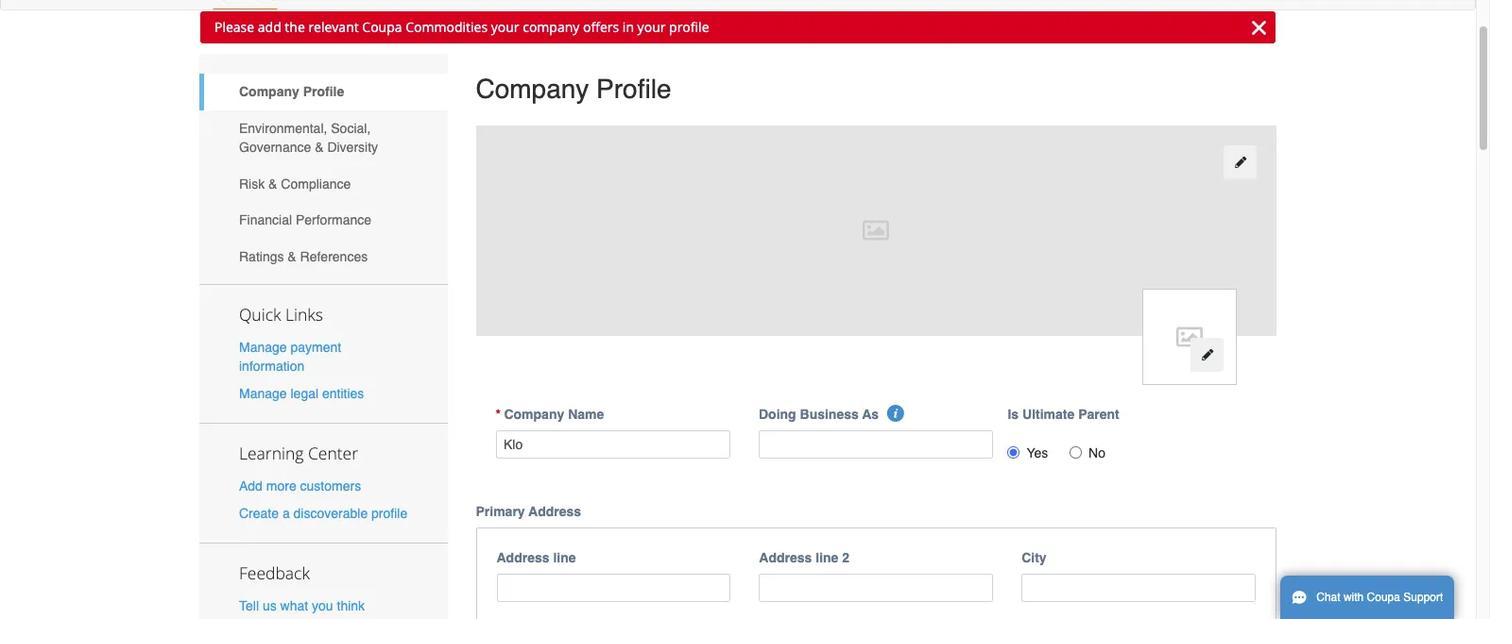Task type: describe. For each thing, give the bounding box(es) containing it.
manage for manage legal entities
[[239, 386, 287, 402]]

tell us what you think button
[[239, 597, 365, 616]]

compliance
[[281, 176, 351, 191]]

performance
[[296, 213, 371, 228]]

please
[[215, 18, 254, 36]]

create a discoverable profile link
[[239, 507, 407, 522]]

what
[[280, 599, 308, 614]]

company profile link
[[199, 74, 447, 110]]

2
[[842, 551, 850, 566]]

line for address line
[[553, 551, 576, 566]]

2 your from the left
[[637, 18, 666, 36]]

support
[[1404, 592, 1443, 605]]

change image image for background image
[[1234, 156, 1247, 169]]

chat with coupa support
[[1317, 592, 1443, 605]]

Address line 2 text field
[[759, 574, 993, 603]]

is ultimate parent
[[1008, 407, 1120, 422]]

additional information image
[[888, 405, 905, 422]]

financial performance
[[239, 213, 371, 228]]

name
[[568, 407, 604, 422]]

doing
[[759, 407, 796, 422]]

line for address line 2
[[816, 551, 839, 566]]

tell us what you think
[[239, 599, 365, 614]]

address line
[[497, 551, 576, 566]]

ratings
[[239, 249, 284, 265]]

1 horizontal spatial profile
[[669, 18, 709, 36]]

is
[[1008, 407, 1019, 422]]

environmental, social, governance & diversity link
[[199, 110, 447, 166]]

profile inside company profile link
[[303, 84, 344, 100]]

company right *
[[504, 407, 564, 422]]

a
[[282, 507, 290, 522]]

social,
[[331, 121, 371, 136]]

primary
[[476, 504, 525, 519]]

ratings & references
[[239, 249, 368, 265]]

customers
[[300, 479, 361, 494]]

doing business as
[[759, 407, 879, 422]]

parent
[[1078, 407, 1120, 422]]

Doing Business As text field
[[759, 431, 994, 459]]

learning center
[[239, 442, 358, 465]]

city
[[1022, 551, 1047, 566]]

ratings & references link
[[199, 239, 447, 275]]

* company name
[[496, 407, 604, 422]]

governance
[[239, 140, 311, 155]]

risk & compliance link
[[199, 166, 447, 202]]

you
[[312, 599, 333, 614]]

financial
[[239, 213, 292, 228]]

& inside environmental, social, governance & diversity
[[315, 140, 324, 155]]

no
[[1089, 446, 1106, 461]]

legal
[[291, 386, 319, 402]]

create a discoverable profile
[[239, 507, 407, 522]]

environmental, social, governance & diversity
[[239, 121, 378, 155]]

in
[[623, 18, 634, 36]]

yes
[[1027, 446, 1048, 461]]

coupa inside button
[[1367, 592, 1400, 605]]

feedback
[[239, 562, 310, 585]]

& for references
[[288, 249, 296, 265]]

chat
[[1317, 592, 1341, 605]]

offers
[[583, 18, 619, 36]]

links
[[285, 303, 323, 326]]

company down company
[[476, 74, 589, 104]]



Task type: vqa. For each thing, say whether or not it's contained in the screenshot.
the bottom Coupa
yes



Task type: locate. For each thing, give the bounding box(es) containing it.
create
[[239, 507, 279, 522]]

1 vertical spatial change image image
[[1201, 349, 1214, 362]]

financial performance link
[[199, 202, 447, 239]]

manage up information
[[239, 340, 287, 355]]

0 vertical spatial manage
[[239, 340, 287, 355]]

company up environmental,
[[239, 84, 299, 100]]

address line 2
[[759, 551, 850, 566]]

manage legal entities link
[[239, 386, 364, 402]]

0 vertical spatial &
[[315, 140, 324, 155]]

0 horizontal spatial company profile
[[239, 84, 344, 100]]

business
[[800, 407, 859, 422]]

*
[[496, 407, 501, 422]]

0 horizontal spatial coupa
[[362, 18, 402, 36]]

1 line from the left
[[553, 551, 576, 566]]

entities
[[322, 386, 364, 402]]

please add the relevant coupa commodities your company offers in your profile
[[215, 18, 709, 36]]

manage payment information link
[[239, 340, 341, 374]]

None text field
[[496, 431, 730, 459]]

primary address
[[476, 504, 581, 519]]

2 horizontal spatial &
[[315, 140, 324, 155]]

City text field
[[1022, 574, 1256, 603]]

discoverable
[[293, 507, 368, 522]]

0 horizontal spatial &
[[268, 176, 277, 191]]

change image image
[[1234, 156, 1247, 169], [1201, 349, 1214, 362]]

1 horizontal spatial change image image
[[1234, 156, 1247, 169]]

commodities
[[406, 18, 488, 36]]

information
[[239, 359, 305, 374]]

0 horizontal spatial your
[[491, 18, 519, 36]]

manage inside manage payment information
[[239, 340, 287, 355]]

1 horizontal spatial company profile
[[476, 74, 671, 104]]

ultimate
[[1022, 407, 1075, 422]]

1 vertical spatial manage
[[239, 386, 287, 402]]

your
[[491, 18, 519, 36], [637, 18, 666, 36]]

address for address line
[[497, 551, 550, 566]]

change image image for logo
[[1201, 349, 1214, 362]]

line
[[553, 551, 576, 566], [816, 551, 839, 566]]

profile
[[669, 18, 709, 36], [371, 507, 407, 522]]

& right risk
[[268, 176, 277, 191]]

profile right the in
[[669, 18, 709, 36]]

risk & compliance
[[239, 176, 351, 191]]

line up address line text field
[[553, 551, 576, 566]]

0 horizontal spatial change image image
[[1201, 349, 1214, 362]]

payment
[[291, 340, 341, 355]]

us
[[263, 599, 277, 614]]

Address line text field
[[497, 574, 731, 603]]

profile up social,
[[303, 84, 344, 100]]

address down the primary address
[[497, 551, 550, 566]]

&
[[315, 140, 324, 155], [268, 176, 277, 191], [288, 249, 296, 265]]

1 manage from the top
[[239, 340, 287, 355]]

address up address line
[[528, 504, 581, 519]]

None radio
[[1008, 447, 1020, 459]]

company
[[476, 74, 589, 104], [239, 84, 299, 100], [504, 407, 564, 422]]

address for address line 2
[[759, 551, 812, 566]]

think
[[337, 599, 365, 614]]

1 horizontal spatial coupa
[[1367, 592, 1400, 605]]

2 manage from the top
[[239, 386, 287, 402]]

coupa
[[362, 18, 402, 36], [1367, 592, 1400, 605]]

background image
[[476, 125, 1277, 336]]

add
[[258, 18, 281, 36]]

manage legal entities
[[239, 386, 364, 402]]

add more customers
[[239, 479, 361, 494]]

relevant
[[308, 18, 359, 36]]

company profile
[[476, 74, 671, 104], [239, 84, 344, 100]]

profile
[[596, 74, 671, 104], [303, 84, 344, 100]]

0 horizontal spatial line
[[553, 551, 576, 566]]

as
[[862, 407, 879, 422]]

0 vertical spatial coupa
[[362, 18, 402, 36]]

manage down information
[[239, 386, 287, 402]]

center
[[308, 442, 358, 465]]

1 your from the left
[[491, 18, 519, 36]]

& right ratings
[[288, 249, 296, 265]]

1 horizontal spatial your
[[637, 18, 666, 36]]

& for compliance
[[268, 176, 277, 191]]

0 vertical spatial profile
[[669, 18, 709, 36]]

quick links
[[239, 303, 323, 326]]

company
[[523, 18, 580, 36]]

with
[[1344, 592, 1364, 605]]

environmental,
[[239, 121, 327, 136]]

diversity
[[327, 140, 378, 155]]

1 vertical spatial &
[[268, 176, 277, 191]]

1 vertical spatial coupa
[[1367, 592, 1400, 605]]

coupa right relevant in the top left of the page
[[362, 18, 402, 36]]

add more customers link
[[239, 479, 361, 494]]

& left diversity on the top of page
[[315, 140, 324, 155]]

company profile up environmental,
[[239, 84, 344, 100]]

profile down the in
[[596, 74, 671, 104]]

0 horizontal spatial profile
[[303, 84, 344, 100]]

profile right discoverable
[[371, 507, 407, 522]]

manage
[[239, 340, 287, 355], [239, 386, 287, 402]]

manage for manage payment information
[[239, 340, 287, 355]]

coupa right with
[[1367, 592, 1400, 605]]

1 vertical spatial profile
[[371, 507, 407, 522]]

learning
[[239, 442, 304, 465]]

references
[[300, 249, 368, 265]]

quick
[[239, 303, 281, 326]]

1 horizontal spatial profile
[[596, 74, 671, 104]]

chat with coupa support button
[[1280, 576, 1455, 620]]

address left the 2
[[759, 551, 812, 566]]

company profile down company
[[476, 74, 671, 104]]

2 vertical spatial &
[[288, 249, 296, 265]]

line left the 2
[[816, 551, 839, 566]]

1 horizontal spatial line
[[816, 551, 839, 566]]

your left company
[[491, 18, 519, 36]]

2 line from the left
[[816, 551, 839, 566]]

the
[[285, 18, 305, 36]]

risk
[[239, 176, 265, 191]]

add
[[239, 479, 263, 494]]

logo image
[[1142, 289, 1237, 385]]

tell
[[239, 599, 259, 614]]

more
[[266, 479, 296, 494]]

manage payment information
[[239, 340, 341, 374]]

your right the in
[[637, 18, 666, 36]]

0 horizontal spatial profile
[[371, 507, 407, 522]]

0 vertical spatial change image image
[[1234, 156, 1247, 169]]

1 horizontal spatial &
[[288, 249, 296, 265]]

address
[[528, 504, 581, 519], [497, 551, 550, 566], [759, 551, 812, 566]]

None radio
[[1070, 447, 1082, 459]]



